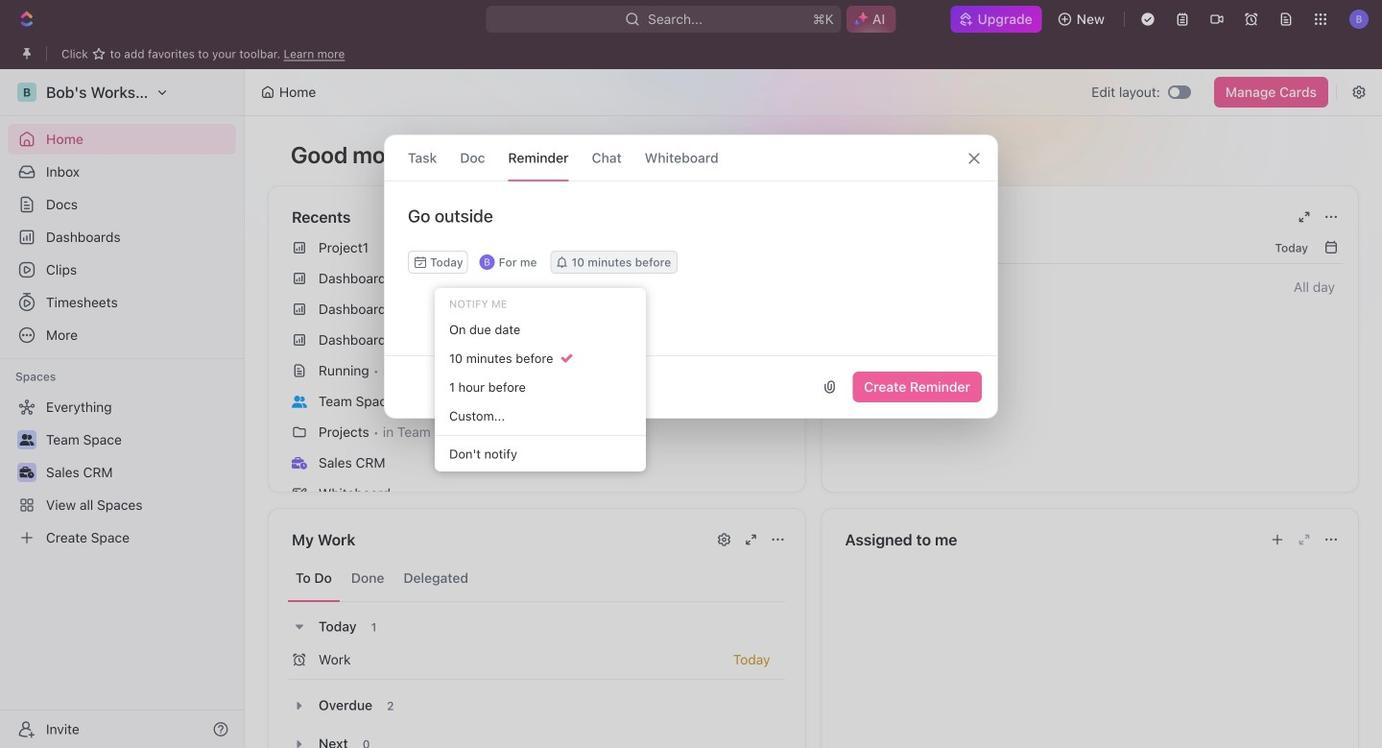 Task type: vqa. For each thing, say whether or not it's contained in the screenshot.
a
no



Task type: describe. For each thing, give the bounding box(es) containing it.
Reminder na﻿me or type '/' for commands text field
[[385, 205, 998, 251]]



Task type: locate. For each thing, give the bounding box(es) containing it.
business time image
[[292, 457, 307, 469]]

tree
[[8, 392, 236, 553]]

tree inside sidebar navigation
[[8, 392, 236, 553]]

user group image
[[292, 395, 307, 408]]

sidebar navigation
[[0, 69, 245, 748]]

tab list
[[288, 555, 786, 602]]

dialog
[[384, 134, 999, 419]]



